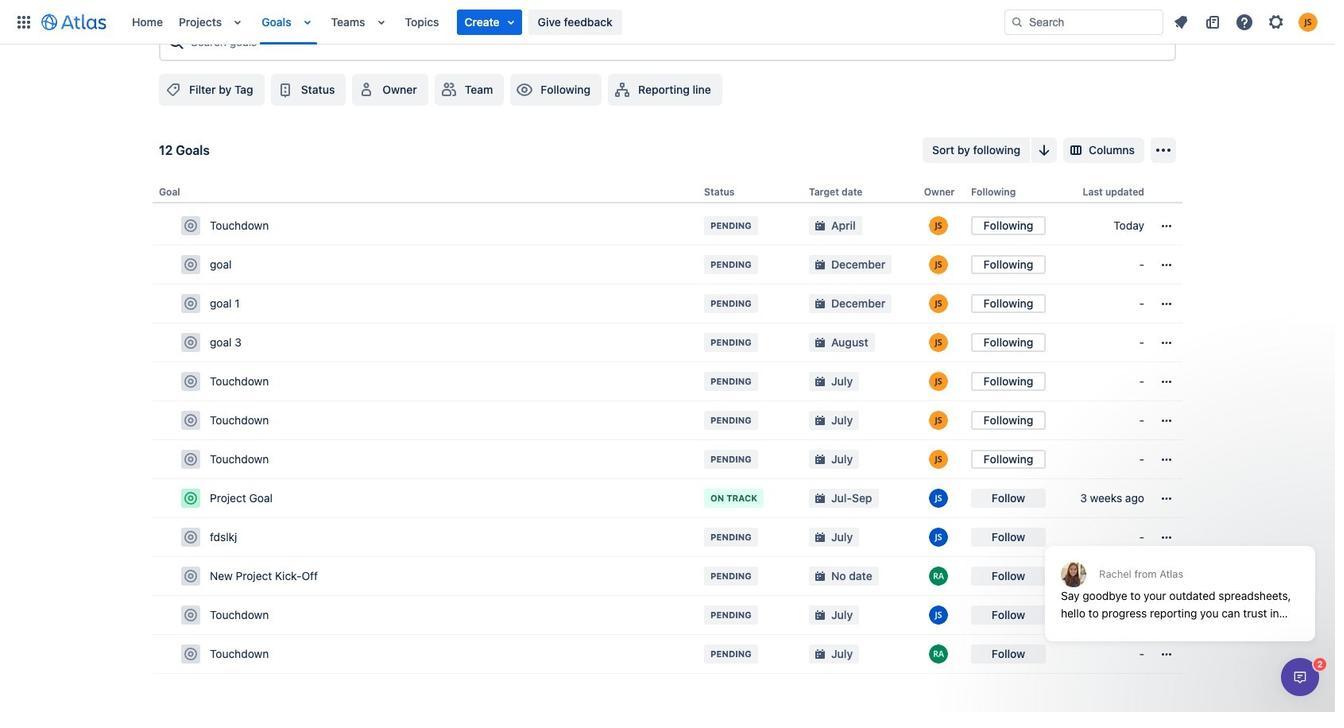 Task type: describe. For each thing, give the bounding box(es) containing it.
2 touchdown image from the top
[[184, 609, 197, 622]]

1 horizontal spatial list
[[1167, 9, 1326, 35]]

0 vertical spatial dialog
[[1037, 507, 1323, 653]]

0 horizontal spatial list
[[124, 0, 1004, 44]]

status image
[[276, 80, 295, 99]]

list item inside top element
[[457, 9, 522, 35]]

switch to... image
[[14, 12, 33, 31]]

2 touchdown image from the top
[[184, 414, 197, 427]]

new project kick-off image
[[184, 570, 197, 583]]

more options image
[[1154, 141, 1173, 160]]

goal 3 image
[[184, 336, 197, 349]]

goal 1 image
[[184, 297, 197, 310]]

goal image
[[184, 258, 197, 271]]

project goal image
[[184, 492, 197, 505]]

fdslkj image
[[184, 531, 197, 544]]

label image
[[164, 80, 183, 99]]

top element
[[10, 0, 1004, 44]]

3 touchdown image from the top
[[184, 648, 197, 660]]

Search goals field
[[186, 28, 1168, 56]]

3 touchdown image from the top
[[184, 453, 197, 466]]

account image
[[1299, 12, 1318, 31]]



Task type: locate. For each thing, give the bounding box(es) containing it.
0 vertical spatial touchdown image
[[184, 375, 197, 388]]

1 vertical spatial touchdown image
[[184, 609, 197, 622]]

dialog
[[1037, 507, 1323, 653], [1281, 658, 1319, 696]]

reverse sort order image
[[1035, 141, 1054, 160]]

banner
[[0, 0, 1335, 45]]

following image
[[515, 80, 534, 99]]

2 vertical spatial touchdown image
[[184, 648, 197, 660]]

1 touchdown image from the top
[[184, 375, 197, 388]]

search goals image
[[167, 33, 186, 52]]

0 vertical spatial touchdown image
[[184, 219, 197, 232]]

help image
[[1235, 12, 1254, 31]]

2 vertical spatial touchdown image
[[184, 453, 197, 466]]

1 vertical spatial dialog
[[1281, 658, 1319, 696]]

touchdown image
[[184, 375, 197, 388], [184, 414, 197, 427], [184, 453, 197, 466]]

list
[[124, 0, 1004, 44], [1167, 9, 1326, 35]]

1 touchdown image from the top
[[184, 219, 197, 232]]

search image
[[1011, 15, 1024, 28]]

settings image
[[1267, 12, 1286, 31]]

None search field
[[1004, 9, 1163, 35]]

1 vertical spatial touchdown image
[[184, 414, 197, 427]]

Search field
[[1004, 9, 1163, 35]]

touchdown image
[[184, 219, 197, 232], [184, 609, 197, 622], [184, 648, 197, 660]]

notifications image
[[1171, 12, 1190, 31]]

list item
[[457, 9, 522, 35]]



Task type: vqa. For each thing, say whether or not it's contained in the screenshot.
heading
no



